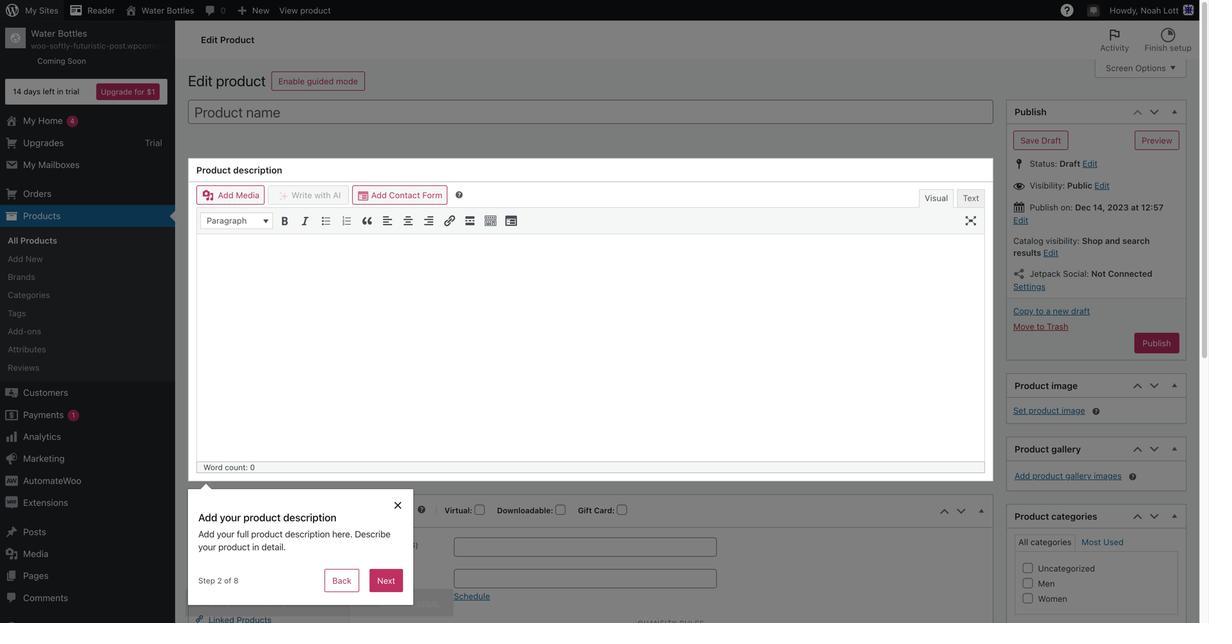 Task type: locate. For each thing, give the bounding box(es) containing it.
used
[[1104, 538, 1124, 547]]

your up full
[[220, 512, 241, 524]]

2 vertical spatial edit button
[[1014, 215, 1029, 225]]

media down product description
[[236, 190, 260, 200]]

add left data
[[198, 512, 217, 524]]

products link
[[0, 205, 175, 227]]

description up here.
[[283, 512, 337, 524]]

media up pages
[[23, 549, 48, 560]]

0 vertical spatial media
[[236, 190, 260, 200]]

your up step
[[198, 542, 216, 553]]

write
[[292, 190, 312, 200]]

media
[[236, 190, 260, 200], [23, 549, 48, 560]]

visual
[[925, 193, 949, 203]]

product left data
[[195, 505, 230, 516]]

product down new link
[[220, 35, 255, 45]]

edit down catalog visibility: in the right of the page
[[1044, 248, 1059, 258]]

add for your
[[198, 512, 217, 524]]

gallery left images
[[1066, 471, 1092, 481]]

all categories link
[[1019, 538, 1072, 547]]

text button
[[958, 189, 986, 208]]

categories
[[8, 290, 50, 300]]

product right view
[[300, 5, 331, 15]]

analytics link
[[0, 426, 175, 448]]

full
[[237, 529, 249, 540]]

customers link
[[0, 382, 175, 404]]

gift card:
[[578, 506, 617, 515]]

1 vertical spatial in
[[252, 542, 259, 553]]

publish inside publish on: dec 14, 2023 at 12:57 edit
[[1031, 203, 1059, 212]]

most used link
[[1082, 538, 1124, 547]]

product up full
[[244, 512, 281, 524]]

my mailboxes
[[23, 159, 80, 170]]

product up all categories
[[1015, 511, 1050, 522]]

1 horizontal spatial all
[[1019, 538, 1029, 547]]

product for product categories
[[1015, 511, 1050, 522]]

all down 'product categories'
[[1019, 538, 1029, 547]]

status:
[[1031, 159, 1058, 168]]

edit right draft
[[1083, 159, 1098, 168]]

0 vertical spatial to
[[1037, 306, 1045, 316]]

product up 'add media' button
[[197, 165, 231, 176]]

downloadable:
[[497, 506, 556, 515]]

products
[[23, 211, 61, 221], [20, 236, 57, 246]]

0 horizontal spatial new
[[26, 254, 43, 264]]

categories up most
[[1052, 511, 1098, 522]]

1 vertical spatial description
[[283, 512, 337, 524]]

ons
[[27, 327, 41, 336]]

None submit
[[1014, 131, 1069, 150], [1135, 333, 1180, 354], [1014, 131, 1069, 150], [1135, 333, 1180, 354]]

4
[[70, 117, 75, 125]]

gallery up add product gallery images link
[[1052, 444, 1082, 455]]

in left detail.
[[252, 542, 259, 553]]

products up 'add new' on the top left of page
[[20, 236, 57, 246]]

describe
[[355, 529, 391, 540]]

Virtual: checkbox
[[475, 505, 485, 515]]

upgrade
[[101, 87, 132, 96]]

description up the add media
[[233, 165, 282, 176]]

0 vertical spatial description
[[233, 165, 282, 176]]

all
[[8, 236, 18, 246], [1019, 538, 1029, 547]]

1 vertical spatial publish
[[1031, 203, 1059, 212]]

image left for best results, upload jpeg or png files that are 1000 by 1000 pixels or larger. maximum upload file size: 2 gb. icon
[[1062, 406, 1086, 416]]

setup.
[[417, 598, 441, 608]]

0 vertical spatial categories
[[1052, 511, 1098, 522]]

add product gallery images
[[1015, 471, 1123, 481]]

categories for all categories
[[1031, 538, 1072, 547]]

add new
[[8, 254, 43, 264]]

describe this product. what makes it unique? what are its most important features? image
[[454, 190, 465, 200]]

to left a
[[1037, 306, 1045, 316]]

activity button
[[1093, 21, 1138, 59]]

my left home on the left
[[23, 115, 36, 126]]

1 horizontal spatial in
[[252, 542, 259, 553]]

publish down visibility: at the top of the page
[[1031, 203, 1059, 212]]

reader
[[88, 5, 115, 15]]

1 vertical spatial to
[[1037, 322, 1045, 332]]

0 vertical spatial my
[[23, 115, 36, 126]]

0 vertical spatial edit button
[[1083, 159, 1098, 168]]

my for my mailboxes
[[23, 159, 36, 170]]

12:57
[[1142, 203, 1164, 212]]

0 vertical spatial new
[[252, 5, 270, 15]]

your left the first on the left of page
[[288, 598, 305, 608]]

settings
[[1014, 282, 1046, 292]]

edit button right draft
[[1083, 159, 1098, 168]]

1 vertical spatial my
[[23, 159, 36, 170]]

your left full
[[217, 529, 235, 540]]

on
[[247, 598, 257, 608]]

payments
[[23, 410, 64, 420]]

description left here.
[[285, 529, 330, 540]]

comments
[[23, 593, 68, 604]]

add down product gallery
[[1015, 471, 1031, 481]]

add
[[218, 190, 234, 200], [372, 190, 387, 200], [8, 254, 23, 264], [1015, 471, 1031, 481], [198, 512, 217, 524], [198, 529, 215, 540]]

coming soon
[[37, 56, 86, 65]]

0 vertical spatial all
[[8, 236, 18, 246]]

0 horizontal spatial media
[[23, 549, 48, 560]]

Gift Card: checkbox
[[617, 505, 628, 515]]

1 horizontal spatial new
[[252, 5, 270, 15]]

1 my from the top
[[23, 115, 36, 126]]

add down product data
[[198, 529, 215, 540]]

brands
[[8, 272, 35, 282]]

back
[[333, 576, 352, 586]]

tab list containing activity
[[1093, 21, 1200, 59]]

move to trash link
[[1014, 322, 1069, 332]]

product down edit product
[[195, 104, 243, 120]]

text
[[964, 193, 980, 203]]

days
[[24, 87, 41, 96]]

visual button
[[920, 189, 955, 208]]

0 vertical spatial gallery
[[1052, 444, 1082, 455]]

new left view
[[252, 5, 270, 15]]

analytics
[[23, 432, 61, 442]]

tab list
[[1093, 21, 1200, 59]]

product down set
[[1015, 444, 1050, 455]]

dec
[[1076, 203, 1092, 212]]

product for product image
[[1015, 381, 1050, 391]]

0 horizontal spatial in
[[57, 87, 63, 96]]

name
[[246, 104, 281, 120]]

add left contact
[[372, 190, 387, 200]]

add up paragraph
[[218, 190, 234, 200]]

extensions
[[23, 498, 68, 508]]

results
[[1014, 248, 1042, 258]]

1 vertical spatial all
[[1019, 538, 1029, 547]]

1 horizontal spatial media
[[236, 190, 260, 200]]

edit button up the catalog
[[1014, 215, 1029, 225]]

1 vertical spatial image
[[1062, 406, 1086, 416]]

categories down 'product categories'
[[1031, 538, 1072, 547]]

product for product gallery
[[1015, 444, 1050, 455]]

water bottles
[[142, 5, 194, 15]]

automatewoo link
[[0, 470, 175, 492]]

image up set product image
[[1052, 381, 1079, 391]]

product for product name
[[195, 104, 243, 120]]

product for product description
[[197, 165, 231, 176]]

view product
[[279, 5, 331, 15]]

1 vertical spatial categories
[[1031, 538, 1072, 547]]

setup
[[1171, 43, 1193, 53]]

0 vertical spatial in
[[57, 87, 63, 96]]

my inside "link"
[[23, 159, 36, 170]]

Downloadable: checkbox
[[556, 505, 566, 515]]

my down upgrades
[[23, 159, 36, 170]]

attributes link
[[0, 341, 175, 359]]

product up set
[[1015, 381, 1050, 391]]

in right left
[[57, 87, 63, 96]]

add for contact
[[372, 190, 387, 200]]

view product link
[[275, 0, 336, 21]]

2 my from the top
[[23, 159, 36, 170]]

to right move
[[1037, 322, 1045, 332]]

1 vertical spatial new
[[26, 254, 43, 264]]

data
[[232, 505, 251, 516]]

product right set
[[1029, 406, 1060, 416]]

add up brands
[[8, 254, 23, 264]]

add inside main menu navigation
[[8, 254, 23, 264]]

jetpack
[[1031, 269, 1062, 279]]

1 vertical spatial media
[[23, 549, 48, 560]]

product image
[[1015, 381, 1079, 391]]

marketing
[[23, 454, 65, 464]]

my for my home 4
[[23, 115, 36, 126]]

media inside main menu navigation
[[23, 549, 48, 560]]

form
[[423, 190, 443, 200]]

new inside main menu navigation
[[26, 254, 43, 264]]

media link
[[0, 543, 175, 565]]

description
[[233, 165, 282, 176], [283, 512, 337, 524], [285, 529, 330, 540]]

posts
[[23, 527, 46, 538]]

most
[[1082, 538, 1102, 547]]

8
[[234, 577, 239, 586]]

ai
[[333, 190, 341, 200]]

jetpack social: not connected settings
[[1014, 269, 1153, 292]]

trash
[[1048, 322, 1069, 332]]

product categories
[[1015, 511, 1098, 522]]

edit inside publish on: dec 14, 2023 at 12:57 edit
[[1014, 215, 1029, 225]]

shop
[[1083, 236, 1104, 246]]

product
[[300, 5, 331, 15], [216, 72, 266, 90], [1029, 406, 1060, 416], [1033, 471, 1064, 481], [244, 512, 281, 524], [251, 529, 283, 540], [218, 542, 250, 553]]

edit up the catalog
[[1014, 215, 1029, 225]]

new down all products
[[26, 254, 43, 264]]

in inside navigation
[[57, 87, 63, 96]]

all up 'add new' on the top left of page
[[8, 236, 18, 246]]

with
[[315, 190, 331, 200]]

set
[[1014, 406, 1027, 416]]

edit up product name
[[188, 72, 213, 90]]

edit button up 14,
[[1095, 181, 1110, 190]]

status: draft edit
[[1028, 159, 1098, 168]]

add contact form button
[[352, 186, 448, 205]]

of
[[224, 577, 232, 586]]

gift
[[578, 506, 592, 515]]

0 horizontal spatial all
[[8, 236, 18, 246]]

0 vertical spatial publish
[[1015, 107, 1047, 117]]

all products link
[[0, 232, 175, 250]]

new link
[[231, 0, 275, 21]]

1 vertical spatial edit button
[[1095, 181, 1110, 190]]

products down orders
[[23, 211, 61, 221]]

publish up status: at the top right of page
[[1015, 107, 1047, 117]]

a
[[1047, 306, 1051, 316]]

settings link
[[1014, 282, 1046, 292]]

add media
[[216, 190, 260, 200]]

to
[[1037, 306, 1045, 316], [1037, 322, 1045, 332]]

extensions link
[[0, 492, 175, 514]]

paragraph button
[[201, 213, 273, 229]]

🎉 congrats on adding your first product!
[[198, 598, 359, 608]]

all inside main menu navigation
[[8, 236, 18, 246]]



Task type: describe. For each thing, give the bounding box(es) containing it.
edit up 14,
[[1095, 181, 1110, 190]]

media inside button
[[236, 190, 260, 200]]

adding
[[259, 598, 286, 608]]

1 vertical spatial products
[[20, 236, 57, 246]]

🎉
[[198, 598, 207, 608]]

0
[[250, 463, 255, 472]]

paragraph button
[[200, 213, 273, 229]]

all products
[[8, 236, 57, 246]]

catalog visibility:
[[1014, 236, 1083, 246]]

14 days left in trial
[[13, 87, 79, 96]]

product up detail.
[[251, 529, 283, 540]]

edit button for status: draft edit
[[1083, 159, 1098, 168]]

automatewoo
[[23, 476, 81, 486]]

$1
[[147, 87, 155, 96]]

not
[[1092, 269, 1107, 279]]

in inside 'add your product description add your full product description here. describe your product in detail.'
[[252, 542, 259, 553]]

card:
[[594, 506, 615, 515]]

product!
[[325, 598, 359, 608]]

left
[[43, 87, 55, 96]]

howdy,
[[1111, 5, 1139, 15]]

0 vertical spatial image
[[1052, 381, 1079, 391]]

water bottles link
[[120, 0, 199, 21]]

for best results, upload jpeg or png files that are 1000 by 1000 pixels or larger. maximum upload file size: 2 gb. image
[[1092, 407, 1102, 417]]

step
[[198, 577, 215, 586]]

product description
[[197, 165, 282, 176]]

write with ai
[[292, 190, 341, 200]]

enable guided mode link
[[272, 72, 365, 91]]

product for product data
[[195, 505, 230, 516]]

visibility:
[[1047, 236, 1081, 246]]

upgrade for $1 button
[[96, 83, 160, 100]]

add product gallery images link
[[1015, 471, 1123, 481]]

publish for publish on: dec 14, 2023 at 12:57 edit
[[1031, 203, 1059, 212]]

paragraph
[[207, 216, 247, 226]]

add-ons
[[8, 327, 41, 336]]

tags
[[8, 309, 26, 318]]

copy to a new draft move to trash
[[1014, 306, 1091, 332]]

marketing link
[[0, 448, 175, 470]]

product down full
[[218, 542, 250, 553]]

categories link
[[0, 286, 175, 304]]

upgrades
[[23, 137, 64, 148]]

toolbar navigation
[[64, 0, 1200, 23]]

posts link
[[0, 521, 175, 543]]

congrats
[[209, 598, 245, 608]]

pages link
[[0, 565, 175, 588]]

finish setup
[[1145, 43, 1193, 53]]

attributes
[[8, 345, 46, 355]]

my home 4
[[23, 115, 75, 126]]

new inside toolbar navigation
[[252, 5, 270, 15]]

here.
[[332, 529, 353, 540]]

add-ons link
[[0, 322, 175, 341]]

set product image
[[1014, 406, 1086, 416]]

2 vertical spatial description
[[285, 529, 330, 540]]

all for all categories
[[1019, 538, 1029, 547]]

mailboxes
[[38, 159, 80, 170]]

add new link
[[0, 250, 175, 268]]

visibility:
[[1031, 181, 1066, 190]]

step 2 of 8
[[198, 577, 239, 586]]

next
[[378, 576, 396, 586]]

bottles
[[167, 5, 194, 15]]

my mailboxes link
[[0, 154, 175, 176]]

all categories
[[1019, 538, 1072, 547]]

categories for product categories
[[1052, 511, 1098, 522]]

and
[[1106, 236, 1121, 246]]

count:
[[225, 463, 248, 472]]

trial
[[66, 87, 79, 96]]

1
[[72, 411, 75, 420]]

main menu navigation
[[0, 21, 175, 624]]

1 vertical spatial gallery
[[1066, 471, 1092, 481]]

public
[[1068, 181, 1093, 190]]

draft
[[1060, 159, 1081, 168]]

0 vertical spatial products
[[23, 211, 61, 221]]

2
[[217, 577, 222, 586]]

coming soon link
[[0, 21, 175, 73]]

upgrade for $1
[[101, 87, 155, 96]]

at
[[1132, 203, 1140, 212]]

payments 1
[[23, 410, 75, 420]]

product inside toolbar navigation
[[300, 5, 331, 15]]

add for product
[[1015, 471, 1031, 481]]

product up product name
[[216, 72, 266, 90]]

back button
[[325, 570, 359, 593]]

reader link
[[64, 0, 120, 21]]

brands link
[[0, 268, 175, 286]]

edit product
[[188, 72, 266, 90]]

—
[[251, 505, 264, 516]]

draft
[[1072, 306, 1091, 316]]

product gallery
[[1015, 444, 1082, 455]]

lott
[[1164, 5, 1180, 15]]

product down product gallery
[[1033, 471, 1064, 481]]

close tour image
[[393, 500, 403, 510]]

Product name text field
[[188, 100, 994, 124]]

add for media
[[218, 190, 234, 200]]

14
[[13, 87, 21, 96]]

edit up edit product
[[201, 35, 218, 45]]

for best results, upload jpeg or png files that are 1000 by 1000 pixels or larger. maximum upload file size: 2 gb. image
[[1128, 472, 1139, 482]]

set product image link
[[1014, 405, 1086, 417]]

add for new
[[8, 254, 23, 264]]

preview
[[1143, 136, 1173, 145]]

add contact form
[[369, 190, 443, 200]]

tags link
[[0, 304, 175, 322]]

detail.
[[262, 542, 286, 553]]

social:
[[1064, 269, 1090, 279]]

publish for publish
[[1015, 107, 1047, 117]]

mode
[[336, 76, 358, 86]]

edit button for visibility: public edit
[[1095, 181, 1110, 190]]

add media button
[[197, 186, 265, 205]]

finish setup button
[[1138, 21, 1200, 59]]

new
[[1054, 306, 1070, 316]]

soon
[[68, 56, 86, 65]]

all for all products
[[8, 236, 18, 246]]



Task type: vqa. For each thing, say whether or not it's contained in the screenshot.
Extensions
yes



